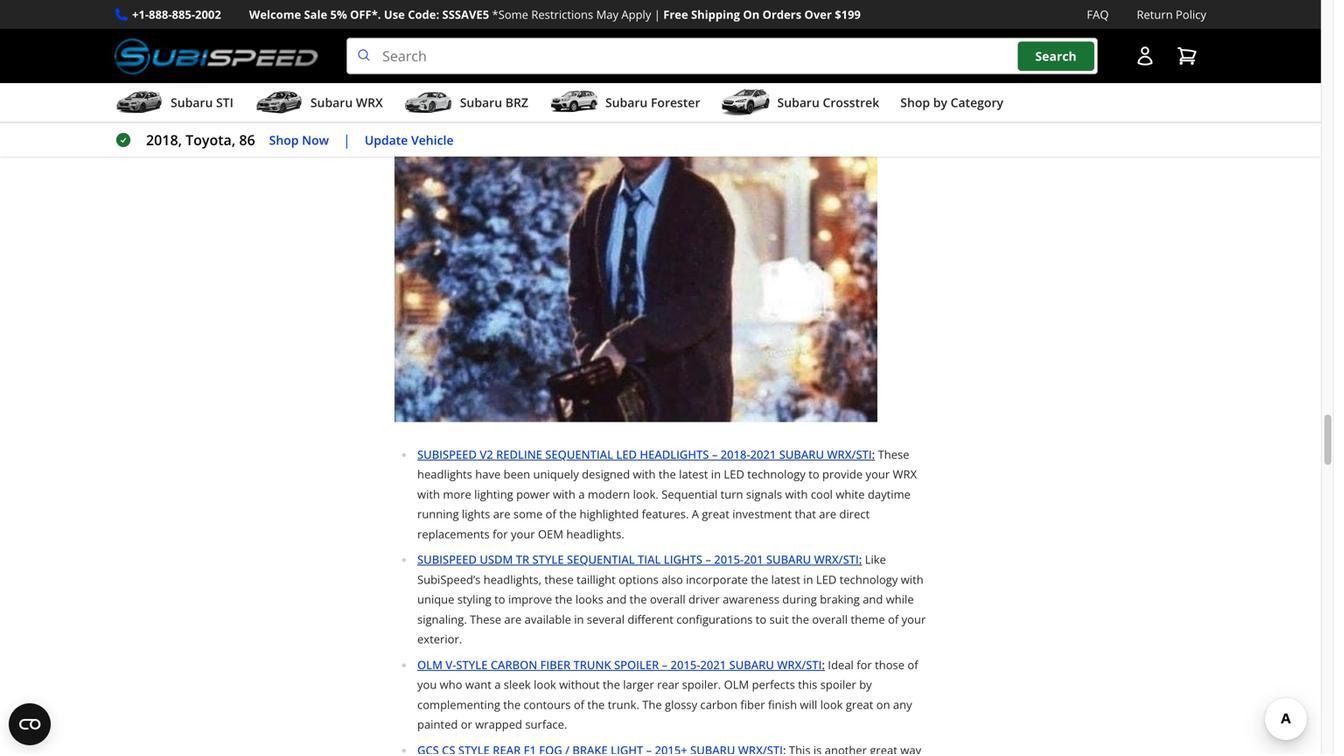 Task type: vqa. For each thing, say whether or not it's contained in the screenshot.
LED inside the 'Like SubiSpeed's headlights, these taillight options also incorporate the latest in LED technology with unique styling to improve the looks and the overall driver awareness during braking and while signaling. These are available in several different configurations to suit the overall theme of your exterior.'
yes



Task type: locate. For each thing, give the bounding box(es) containing it.
by inside ideal for those of you who want a sleek look without the larger rear spoiler. olm perfects this spoiler by complementing the contours of the trunk. the glossy carbon fiber finish will look great on any painted or wrapped surface.
[[859, 677, 872, 693]]

uniquely
[[533, 466, 579, 482]]

subispeed for headlights
[[417, 446, 477, 462]]

1 horizontal spatial technology
[[840, 572, 898, 587]]

led inside like subispeed's headlights, these taillight options also incorporate the latest in led technology with unique styling to improve the looks and the overall driver awareness during braking and while signaling. these are available in several different configurations to suit the overall theme of your exterior.
[[816, 572, 837, 587]]

wrx/sti left like
[[814, 552, 859, 567]]

a left 'modern'
[[579, 486, 585, 502]]

olm up fiber
[[724, 677, 749, 693]]

this
[[798, 677, 817, 693]]

these headlights have been uniquely designed with the latest in led technology to provide your wrx with more lighting power with a modern look. sequential turn signals with cool white daytime running lights are some of the highlighted features. a great investment that are direct replacements for your oem headlights.
[[417, 446, 917, 542]]

2015- up spoiler.
[[671, 657, 700, 673]]

of up oem at the left bottom
[[546, 506, 556, 522]]

to up cool
[[809, 466, 819, 482]]

subaru for subaru brz
[[460, 94, 502, 111]]

0 vertical spatial for
[[493, 526, 508, 542]]

0 horizontal spatial technology
[[747, 466, 806, 482]]

1 vertical spatial overall
[[812, 611, 848, 627]]

overall down also
[[650, 591, 686, 607]]

5%
[[330, 7, 347, 22]]

0 horizontal spatial latest
[[679, 466, 708, 482]]

subispeed v2 redline sequential led headlights – 2018-2021 subaru wrx/sti link
[[417, 446, 872, 462]]

| right 'now'
[[343, 130, 351, 149]]

0 horizontal spatial style
[[456, 657, 488, 673]]

sale
[[304, 7, 327, 22]]

1 vertical spatial subispeed
[[417, 552, 477, 567]]

wrx
[[356, 94, 383, 111], [893, 466, 917, 482]]

1 vertical spatial subaru
[[766, 552, 811, 567]]

5 subaru from the left
[[777, 94, 820, 111]]

1 horizontal spatial olm
[[724, 677, 749, 693]]

0 horizontal spatial shop
[[269, 131, 299, 148]]

looks
[[576, 591, 603, 607]]

update vehicle button
[[365, 130, 454, 150]]

0 vertical spatial overall
[[650, 591, 686, 607]]

use
[[384, 7, 405, 22]]

0 horizontal spatial look
[[534, 677, 556, 693]]

1 vertical spatial –
[[706, 552, 711, 567]]

subaru right 201
[[766, 552, 811, 567]]

1 subispeed from the top
[[417, 446, 477, 462]]

overall down braking
[[812, 611, 848, 627]]

0 vertical spatial shop
[[900, 94, 930, 111]]

1 horizontal spatial these
[[878, 446, 909, 462]]

of
[[546, 506, 556, 522], [888, 611, 899, 627], [908, 657, 918, 673], [574, 697, 584, 712]]

1 horizontal spatial in
[[711, 466, 721, 482]]

1 horizontal spatial to
[[756, 611, 767, 627]]

subaru left 'brz'
[[460, 94, 502, 111]]

to down headlights,
[[494, 591, 505, 607]]

2 subaru from the left
[[310, 94, 353, 111]]

great
[[702, 506, 730, 522], [846, 697, 873, 712]]

welcome
[[249, 7, 301, 22]]

technology inside like subispeed's headlights, these taillight options also incorporate the latest in led technology with unique styling to improve the looks and the overall driver awareness during braking and while signaling. these are available in several different configurations to suit the overall theme of your exterior.
[[840, 572, 898, 587]]

0 horizontal spatial for
[[493, 526, 508, 542]]

led up braking
[[816, 572, 837, 587]]

subaru up perfects
[[729, 657, 774, 673]]

contours
[[524, 697, 571, 712]]

1 horizontal spatial your
[[866, 466, 890, 482]]

the up oem at the left bottom
[[559, 506, 577, 522]]

the down headlights
[[659, 466, 676, 482]]

subispeed usdm tr style sequential tial lights – 2015-201 subaru wrx/sti link
[[417, 552, 859, 567]]

white
[[836, 486, 865, 502]]

your up daytime
[[866, 466, 890, 482]]

toyota,
[[186, 130, 236, 149]]

styling
[[457, 591, 491, 607]]

– left 2018-
[[712, 446, 718, 462]]

1 horizontal spatial shop
[[900, 94, 930, 111]]

style up want
[[456, 657, 488, 673]]

subaru wrx button
[[254, 87, 383, 122]]

2018-
[[721, 446, 750, 462]]

great right a
[[702, 506, 730, 522]]

1 vertical spatial :
[[859, 552, 862, 567]]

look up contours
[[534, 677, 556, 693]]

0 vertical spatial led
[[616, 446, 637, 462]]

: up daytime
[[872, 446, 875, 462]]

great inside the these headlights have been uniquely designed with the latest in led technology to provide your wrx with more lighting power with a modern look. sequential turn signals with cool white daytime running lights are some of the highlighted features. a great investment that are direct replacements for your oem headlights.
[[702, 506, 730, 522]]

technology up signals
[[747, 466, 806, 482]]

0 horizontal spatial great
[[702, 506, 730, 522]]

return policy
[[1137, 7, 1206, 22]]

for
[[493, 526, 508, 542], [857, 657, 872, 673]]

shop for shop now
[[269, 131, 299, 148]]

during
[[782, 591, 817, 607]]

spoiler.
[[682, 677, 721, 693]]

shop left category
[[900, 94, 930, 111]]

turn
[[721, 486, 743, 502]]

wrx up daytime
[[893, 466, 917, 482]]

2015- for 201
[[714, 552, 744, 567]]

– up incorporate
[[706, 552, 711, 567]]

0 horizontal spatial your
[[511, 526, 535, 542]]

subaru left forester in the top of the page
[[605, 94, 648, 111]]

suit
[[770, 611, 789, 627]]

these inside like subispeed's headlights, these taillight options also incorporate the latest in led technology with unique styling to improve the looks and the overall driver awareness during braking and while signaling. these are available in several different configurations to suit the overall theme of your exterior.
[[470, 611, 501, 627]]

the
[[659, 466, 676, 482], [559, 506, 577, 522], [751, 572, 768, 587], [555, 591, 573, 607], [630, 591, 647, 607], [792, 611, 809, 627], [603, 677, 620, 693], [503, 697, 521, 712], [587, 697, 605, 712]]

return
[[1137, 7, 1173, 22]]

shop inside shop by category dropdown button
[[900, 94, 930, 111]]

like
[[865, 552, 886, 567]]

0 vertical spatial 2015-
[[714, 552, 744, 567]]

olm up you
[[417, 657, 443, 673]]

look down spoiler
[[820, 697, 843, 712]]

latest up sequential
[[679, 466, 708, 482]]

| left free
[[654, 7, 660, 22]]

1 horizontal spatial look
[[820, 697, 843, 712]]

subaru
[[171, 94, 213, 111], [310, 94, 353, 111], [460, 94, 502, 111], [605, 94, 648, 111], [777, 94, 820, 111]]

wrx up update
[[356, 94, 383, 111]]

2 vertical spatial wrx/sti
[[777, 657, 822, 673]]

your down some
[[511, 526, 535, 542]]

1 horizontal spatial |
[[654, 7, 660, 22]]

: for ideal
[[822, 657, 825, 673]]

of down while
[[888, 611, 899, 627]]

those
[[875, 657, 905, 673]]

|
[[654, 7, 660, 22], [343, 130, 351, 149]]

in up "turn"
[[711, 466, 721, 482]]

– for 201
[[706, 552, 711, 567]]

2 vertical spatial your
[[902, 611, 926, 627]]

and up theme
[[863, 591, 883, 607]]

some
[[513, 506, 543, 522]]

with up running
[[417, 486, 440, 502]]

shop inside shop now link
[[269, 131, 299, 148]]

1 vertical spatial your
[[511, 526, 535, 542]]

0 vertical spatial great
[[702, 506, 730, 522]]

0 vertical spatial wrx
[[356, 94, 383, 111]]

: left the ideal
[[822, 657, 825, 673]]

wrapped
[[475, 717, 522, 732]]

4 subaru from the left
[[605, 94, 648, 111]]

2015-
[[714, 552, 744, 567], [671, 657, 700, 673]]

1 horizontal spatial and
[[863, 591, 883, 607]]

0 horizontal spatial 2021
[[700, 657, 726, 673]]

redline
[[496, 446, 542, 462]]

braking
[[820, 591, 860, 607]]

cool
[[811, 486, 833, 502]]

2021 up spoiler.
[[700, 657, 726, 673]]

with up while
[[901, 572, 924, 587]]

subispeed up subispeed's
[[417, 552, 477, 567]]

by right spoiler
[[859, 677, 872, 693]]

0 vertical spatial technology
[[747, 466, 806, 482]]

1 vertical spatial these
[[470, 611, 501, 627]]

1 vertical spatial shop
[[269, 131, 299, 148]]

– for 2021
[[662, 657, 668, 673]]

2015- up incorporate
[[714, 552, 744, 567]]

1 horizontal spatial a
[[579, 486, 585, 502]]

designed
[[582, 466, 630, 482]]

latest up during
[[771, 572, 800, 587]]

policy
[[1176, 7, 1206, 22]]

0 vertical spatial a
[[579, 486, 585, 502]]

free
[[663, 7, 688, 22]]

style
[[532, 552, 564, 567], [456, 657, 488, 673]]

1 vertical spatial for
[[857, 657, 872, 673]]

headlights,
[[484, 572, 542, 587]]

1 horizontal spatial for
[[857, 657, 872, 673]]

1 vertical spatial latest
[[771, 572, 800, 587]]

subaru for subaru wrx
[[310, 94, 353, 111]]

1 vertical spatial wrx
[[893, 466, 917, 482]]

sleek
[[504, 677, 531, 693]]

spoiler
[[614, 657, 659, 673]]

1 horizontal spatial 2015-
[[714, 552, 744, 567]]

2 horizontal spatial your
[[902, 611, 926, 627]]

0 vertical spatial in
[[711, 466, 721, 482]]

and up several on the left bottom
[[606, 591, 627, 607]]

your
[[866, 466, 890, 482], [511, 526, 535, 542], [902, 611, 926, 627]]

a subaru wrx thumbnail image image
[[254, 89, 303, 116]]

2 horizontal spatial :
[[872, 446, 875, 462]]

0 horizontal spatial olm
[[417, 657, 443, 673]]

restrictions
[[531, 7, 593, 22]]

v2
[[480, 446, 493, 462]]

these down styling
[[470, 611, 501, 627]]

0 horizontal spatial :
[[822, 657, 825, 673]]

+1-888-885-2002 link
[[132, 5, 221, 24]]

have
[[475, 466, 501, 482]]

a inside ideal for those of you who want a sleek look without the larger rear spoiler. olm perfects this spoiler by complementing the contours of the trunk. the glossy carbon fiber finish will look great on any painted or wrapped surface.
[[494, 677, 501, 693]]

1 vertical spatial look
[[820, 697, 843, 712]]

subaru up 'now'
[[310, 94, 353, 111]]

sequential up taillight
[[567, 552, 635, 567]]

olm
[[417, 657, 443, 673], [724, 677, 749, 693]]

led up designed
[[616, 446, 637, 462]]

subaru for subaru forester
[[605, 94, 648, 111]]

wrx/sti up the this
[[777, 657, 822, 673]]

1 horizontal spatial great
[[846, 697, 873, 712]]

for right the ideal
[[857, 657, 872, 673]]

been
[[504, 466, 530, 482]]

subispeed up headlights
[[417, 446, 477, 462]]

2021 up signals
[[750, 446, 776, 462]]

*some
[[492, 7, 528, 22]]

subaru inside dropdown button
[[460, 94, 502, 111]]

0 horizontal spatial by
[[859, 677, 872, 693]]

a subaru sti thumbnail image image
[[115, 89, 164, 116]]

0 vertical spatial these
[[878, 446, 909, 462]]

2 vertical spatial to
[[756, 611, 767, 627]]

subaru for subaru crosstrek
[[777, 94, 820, 111]]

search input field
[[347, 38, 1098, 74]]

–
[[712, 446, 718, 462], [706, 552, 711, 567], [662, 657, 668, 673]]

1 vertical spatial 2021
[[700, 657, 726, 673]]

3 subaru from the left
[[460, 94, 502, 111]]

2018, toyota, 86
[[146, 130, 255, 149]]

2 horizontal spatial –
[[712, 446, 718, 462]]

led
[[616, 446, 637, 462], [724, 466, 744, 482], [816, 572, 837, 587]]

of inside the these headlights have been uniquely designed with the latest in led technology to provide your wrx with more lighting power with a modern look. sequential turn signals with cool white daytime running lights are some of the highlighted features. a great investment that are direct replacements for your oem headlights.
[[546, 506, 556, 522]]

1 horizontal spatial overall
[[812, 611, 848, 627]]

signals
[[746, 486, 782, 502]]

these up daytime
[[878, 446, 909, 462]]

1 subaru from the left
[[171, 94, 213, 111]]

several
[[587, 611, 625, 627]]

2 vertical spatial in
[[574, 611, 584, 627]]

finish
[[768, 697, 797, 712]]

1 horizontal spatial :
[[859, 552, 862, 567]]

are down lighting
[[493, 506, 511, 522]]

modern
[[588, 486, 630, 502]]

2 vertical spatial :
[[822, 657, 825, 673]]

1 horizontal spatial by
[[933, 94, 947, 111]]

0 horizontal spatial in
[[574, 611, 584, 627]]

for up 'usdm'
[[493, 526, 508, 542]]

0 vertical spatial your
[[866, 466, 890, 482]]

shop now
[[269, 131, 329, 148]]

to
[[809, 466, 819, 482], [494, 591, 505, 607], [756, 611, 767, 627]]

return policy link
[[1137, 5, 1206, 24]]

technology down like
[[840, 572, 898, 587]]

1 horizontal spatial latest
[[771, 572, 800, 587]]

trunk.
[[608, 697, 639, 712]]

0 horizontal spatial and
[[606, 591, 627, 607]]

2 vertical spatial –
[[662, 657, 668, 673]]

1 vertical spatial olm
[[724, 677, 749, 693]]

crosstrek
[[823, 94, 879, 111]]

1 vertical spatial to
[[494, 591, 505, 607]]

0 vertical spatial :
[[872, 446, 875, 462]]

1 horizontal spatial style
[[532, 552, 564, 567]]

1 vertical spatial 2015-
[[671, 657, 700, 673]]

subaru up cool
[[779, 446, 824, 462]]

2 horizontal spatial led
[[816, 572, 837, 587]]

fiber
[[540, 657, 571, 673]]

shop for shop by category
[[900, 94, 930, 111]]

0 vertical spatial to
[[809, 466, 819, 482]]

great left on
[[846, 697, 873, 712]]

1 vertical spatial technology
[[840, 572, 898, 587]]

shop left 'now'
[[269, 131, 299, 148]]

0 horizontal spatial wrx
[[356, 94, 383, 111]]

with down the uniquely
[[553, 486, 576, 502]]

subaru left sti
[[171, 94, 213, 111]]

a right want
[[494, 677, 501, 693]]

more
[[443, 486, 471, 502]]

1 vertical spatial led
[[724, 466, 744, 482]]

1 vertical spatial great
[[846, 697, 873, 712]]

2 vertical spatial subaru
[[729, 657, 774, 673]]

wrx/sti up provide
[[827, 446, 872, 462]]

in up during
[[803, 572, 813, 587]]

to left suit
[[756, 611, 767, 627]]

1 horizontal spatial led
[[724, 466, 744, 482]]

latest inside the these headlights have been uniquely designed with the latest in led technology to provide your wrx with more lighting power with a modern look. sequential turn signals with cool white daytime running lights are some of the highlighted features. a great investment that are direct replacements for your oem headlights.
[[679, 466, 708, 482]]

1 vertical spatial |
[[343, 130, 351, 149]]

subaru right the a subaru crosstrek thumbnail image
[[777, 94, 820, 111]]

by left category
[[933, 94, 947, 111]]

a inside the these headlights have been uniquely designed with the latest in led technology to provide your wrx with more lighting power with a modern look. sequential turn signals with cool white daytime running lights are some of the highlighted features. a great investment that are direct replacements for your oem headlights.
[[579, 486, 585, 502]]

1 horizontal spatial wrx
[[893, 466, 917, 482]]

wrx/sti for subispeed usdm tr style sequential tial lights – 2015-201 subaru wrx/sti :
[[814, 552, 859, 567]]

ideal
[[828, 657, 854, 673]]

the down these
[[555, 591, 573, 607]]

apply
[[622, 7, 651, 22]]

your down while
[[902, 611, 926, 627]]

2 subispeed from the top
[[417, 552, 477, 567]]

0 horizontal spatial a
[[494, 677, 501, 693]]

led down 2018-
[[724, 466, 744, 482]]

open widget image
[[9, 703, 51, 745]]

– up rear
[[662, 657, 668, 673]]

: left like
[[859, 552, 862, 567]]

1 vertical spatial sequential
[[567, 552, 635, 567]]

configurations
[[677, 611, 753, 627]]

fiber
[[740, 697, 765, 712]]

running
[[417, 506, 459, 522]]

subispeed logo image
[[115, 38, 319, 74]]

0 vertical spatial subispeed
[[417, 446, 477, 462]]

0 horizontal spatial –
[[662, 657, 668, 673]]

2 horizontal spatial in
[[803, 572, 813, 587]]

are down improve
[[504, 611, 522, 627]]

style up these
[[532, 552, 564, 567]]

a subaru forester thumbnail image image
[[549, 89, 598, 116]]

0 horizontal spatial |
[[343, 130, 351, 149]]

also
[[662, 572, 683, 587]]

1 vertical spatial by
[[859, 677, 872, 693]]

provide
[[822, 466, 863, 482]]

0 vertical spatial wrx/sti
[[827, 446, 872, 462]]

sequential up the uniquely
[[545, 446, 613, 462]]

0 vertical spatial by
[[933, 94, 947, 111]]

on
[[876, 697, 890, 712]]

update
[[365, 131, 408, 148]]

2 horizontal spatial to
[[809, 466, 819, 482]]

in down "looks"
[[574, 611, 584, 627]]



Task type: describe. For each thing, give the bounding box(es) containing it.
lights
[[462, 506, 490, 522]]

subaru forester button
[[549, 87, 700, 122]]

0 vertical spatial –
[[712, 446, 718, 462]]

power
[[516, 486, 550, 502]]

+1-
[[132, 7, 149, 22]]

carbon
[[700, 697, 738, 712]]

2018,
[[146, 130, 182, 149]]

to inside the these headlights have been uniquely designed with the latest in led technology to provide your wrx with more lighting power with a modern look. sequential turn signals with cool white daytime running lights are some of the highlighted features. a great investment that are direct replacements for your oem headlights.
[[809, 466, 819, 482]]

replacements
[[417, 526, 490, 542]]

86
[[239, 130, 255, 149]]

1 and from the left
[[606, 591, 627, 607]]

0 vertical spatial style
[[532, 552, 564, 567]]

201
[[744, 552, 763, 567]]

of down without
[[574, 697, 584, 712]]

spoiler
[[820, 677, 856, 693]]

the down options
[[630, 591, 647, 607]]

daytime
[[868, 486, 911, 502]]

improve
[[508, 591, 552, 607]]

of right "those" on the bottom right of the page
[[908, 657, 918, 673]]

ideal for those of you who want a sleek look without the larger rear spoiler. olm perfects this spoiler by complementing the contours of the trunk. the glossy carbon fiber finish will look great on any painted or wrapped surface.
[[417, 657, 918, 732]]

0 vertical spatial 2021
[[750, 446, 776, 462]]

welcome sale 5% off*. use code: sssave5 *some restrictions may apply | free shipping on orders over $199
[[249, 7, 861, 22]]

highlighted
[[580, 506, 639, 522]]

who
[[440, 677, 462, 693]]

tial
[[638, 552, 661, 567]]

surface.
[[525, 717, 567, 732]]

0 vertical spatial |
[[654, 7, 660, 22]]

subaru forester
[[605, 94, 700, 111]]

subispeed's
[[417, 572, 481, 587]]

olm inside ideal for those of you who want a sleek look without the larger rear spoiler. olm perfects this spoiler by complementing the contours of the trunk. the glossy carbon fiber finish will look great on any painted or wrapped surface.
[[724, 677, 749, 693]]

the down without
[[587, 697, 605, 712]]

options
[[619, 572, 659, 587]]

headlights.
[[566, 526, 624, 542]]

over
[[804, 7, 832, 22]]

great inside ideal for those of you who want a sleek look without the larger rear spoiler. olm perfects this spoiler by complementing the contours of the trunk. the glossy carbon fiber finish will look great on any painted or wrapped surface.
[[846, 697, 873, 712]]

of inside like subispeed's headlights, these taillight options also incorporate the latest in led technology with unique styling to improve the looks and the overall driver awareness during braking and while signaling. these are available in several different configurations to suit the overall theme of your exterior.
[[888, 611, 899, 627]]

may
[[596, 7, 619, 22]]

available
[[525, 611, 571, 627]]

with down subispeed v2 redline sequential led headlights – 2018-2021 subaru wrx/sti link at bottom
[[633, 466, 656, 482]]

the down sleek
[[503, 697, 521, 712]]

0 vertical spatial olm
[[417, 657, 443, 673]]

0 vertical spatial look
[[534, 677, 556, 693]]

exterior.
[[417, 631, 462, 647]]

1 vertical spatial in
[[803, 572, 813, 587]]

while
[[886, 591, 914, 607]]

888-
[[149, 7, 172, 22]]

awareness
[[723, 591, 779, 607]]

subispeed v2 redline sequential led headlights – 2018-2021 subaru wrx/sti :
[[417, 446, 875, 462]]

technology inside the these headlights have been uniquely designed with the latest in led technology to provide your wrx with more lighting power with a modern look. sequential turn signals with cool white daytime running lights are some of the highlighted features. a great investment that are direct replacements for your oem headlights.
[[747, 466, 806, 482]]

0 horizontal spatial overall
[[650, 591, 686, 607]]

are inside like subispeed's headlights, these taillight options also incorporate the latest in led technology with unique styling to improve the looks and the overall driver awareness during braking and while signaling. these are available in several different configurations to suit the overall theme of your exterior.
[[504, 611, 522, 627]]

headlights
[[640, 446, 709, 462]]

shop now link
[[269, 130, 329, 150]]

code:
[[408, 7, 439, 22]]

carbon
[[491, 657, 537, 673]]

lights
[[664, 552, 703, 567]]

885-
[[172, 7, 195, 22]]

the
[[642, 697, 662, 712]]

off*.
[[350, 7, 381, 22]]

: for like
[[859, 552, 862, 567]]

$199
[[835, 7, 861, 22]]

0 horizontal spatial to
[[494, 591, 505, 607]]

forester
[[651, 94, 700, 111]]

wrx inside the these headlights have been uniquely designed with the latest in led technology to provide your wrx with more lighting power with a modern look. sequential turn signals with cool white daytime running lights are some of the highlighted features. a great investment that are direct replacements for your oem headlights.
[[893, 466, 917, 482]]

subispeed usdm tr style sequential tial lights – 2015-201 subaru wrx/sti :
[[417, 552, 862, 567]]

perfects
[[752, 677, 795, 693]]

different
[[628, 611, 674, 627]]

subaru wrx
[[310, 94, 383, 111]]

faq
[[1087, 7, 1109, 22]]

in inside the these headlights have been uniquely designed with the latest in led technology to provide your wrx with more lighting power with a modern look. sequential turn signals with cool white daytime running lights are some of the highlighted features. a great investment that are direct replacements for your oem headlights.
[[711, 466, 721, 482]]

for inside ideal for those of you who want a sleek look without the larger rear spoiler. olm perfects this spoiler by complementing the contours of the trunk. the glossy carbon fiber finish will look great on any painted or wrapped surface.
[[857, 657, 872, 673]]

the down 201
[[751, 572, 768, 587]]

vehicle
[[411, 131, 454, 148]]

shop by category
[[900, 94, 1003, 111]]

oem
[[538, 526, 563, 542]]

by inside shop by category dropdown button
[[933, 94, 947, 111]]

v-
[[446, 657, 456, 673]]

for inside the these headlights have been uniquely designed with the latest in led technology to provide your wrx with more lighting power with a modern look. sequential turn signals with cool white daytime running lights are some of the highlighted features. a great investment that are direct replacements for your oem headlights.
[[493, 526, 508, 542]]

latest inside like subispeed's headlights, these taillight options also incorporate the latest in led technology with unique styling to improve the looks and the overall driver awareness during braking and while signaling. these are available in several different configurations to suit the overall theme of your exterior.
[[771, 572, 800, 587]]

shipping
[[691, 7, 740, 22]]

a subaru crosstrek thumbnail image image
[[721, 89, 770, 116]]

these inside the these headlights have been uniquely designed with the latest in led technology to provide your wrx with more lighting power with a modern look. sequential turn signals with cool white daytime running lights are some of the highlighted features. a great investment that are direct replacements for your oem headlights.
[[878, 446, 909, 462]]

now
[[302, 131, 329, 148]]

+1-888-885-2002
[[132, 7, 221, 22]]

wrx/sti for olm v-style carbon fiber trunk spoiler – 2015-2021 subaru wrx/sti :
[[777, 657, 822, 673]]

a subaru brz thumbnail image image
[[404, 89, 453, 116]]

faq link
[[1087, 5, 1109, 24]]

without
[[559, 677, 600, 693]]

want
[[465, 677, 492, 693]]

button image
[[1135, 46, 1156, 67]]

look.
[[633, 486, 659, 502]]

the down olm v-style carbon fiber trunk spoiler – 2015-2021 subaru wrx/sti link
[[603, 677, 620, 693]]

subaru for olm v-style carbon fiber trunk spoiler – 2015-2021 subaru wrx/sti
[[729, 657, 774, 673]]

theme
[[851, 611, 885, 627]]

with up that
[[785, 486, 808, 502]]

led inside the these headlights have been uniquely designed with the latest in led technology to provide your wrx with more lighting power with a modern look. sequential turn signals with cool white daytime running lights are some of the highlighted features. a great investment that are direct replacements for your oem headlights.
[[724, 466, 744, 482]]

subaru brz button
[[404, 87, 528, 122]]

like subispeed's headlights, these taillight options also incorporate the latest in led technology with unique styling to improve the looks and the overall driver awareness during braking and while signaling. these are available in several different configurations to suit the overall theme of your exterior.
[[417, 552, 926, 647]]

tr
[[516, 552, 529, 567]]

or
[[461, 717, 472, 732]]

the down during
[[792, 611, 809, 627]]

subaru crosstrek
[[777, 94, 879, 111]]

wrx inside dropdown button
[[356, 94, 383, 111]]

trunk
[[573, 657, 611, 673]]

update vehicle
[[365, 131, 454, 148]]

headlights
[[417, 466, 472, 482]]

on
[[743, 7, 760, 22]]

are down cool
[[819, 506, 837, 522]]

subaru sti button
[[115, 87, 233, 122]]

shop by category button
[[900, 87, 1003, 122]]

you
[[417, 677, 437, 693]]

0 vertical spatial sequential
[[545, 446, 613, 462]]

brz
[[505, 94, 528, 111]]

your inside like subispeed's headlights, these taillight options also incorporate the latest in led technology with unique styling to improve the looks and the overall driver awareness during braking and while signaling. these are available in several different configurations to suit the overall theme of your exterior.
[[902, 611, 926, 627]]

taillight
[[577, 572, 616, 587]]

olm v-style carbon fiber trunk spoiler – 2015-2021 subaru wrx/sti :
[[417, 657, 825, 673]]

0 horizontal spatial led
[[616, 446, 637, 462]]

search button
[[1018, 41, 1094, 71]]

subaru crosstrek button
[[721, 87, 879, 122]]

0 vertical spatial subaru
[[779, 446, 824, 462]]

2 and from the left
[[863, 591, 883, 607]]

category
[[951, 94, 1003, 111]]

subispeed for subispeed's
[[417, 552, 477, 567]]

2015- for 2021
[[671, 657, 700, 673]]

subaru for subispeed usdm tr style sequential tial lights – 2015-201 subaru wrx/sti
[[766, 552, 811, 567]]

subaru for subaru sti
[[171, 94, 213, 111]]

with inside like subispeed's headlights, these taillight options also incorporate the latest in led technology with unique styling to improve the looks and the overall driver awareness during braking and while signaling. these are available in several different configurations to suit the overall theme of your exterior.
[[901, 572, 924, 587]]

search
[[1035, 48, 1077, 64]]

any
[[893, 697, 912, 712]]



